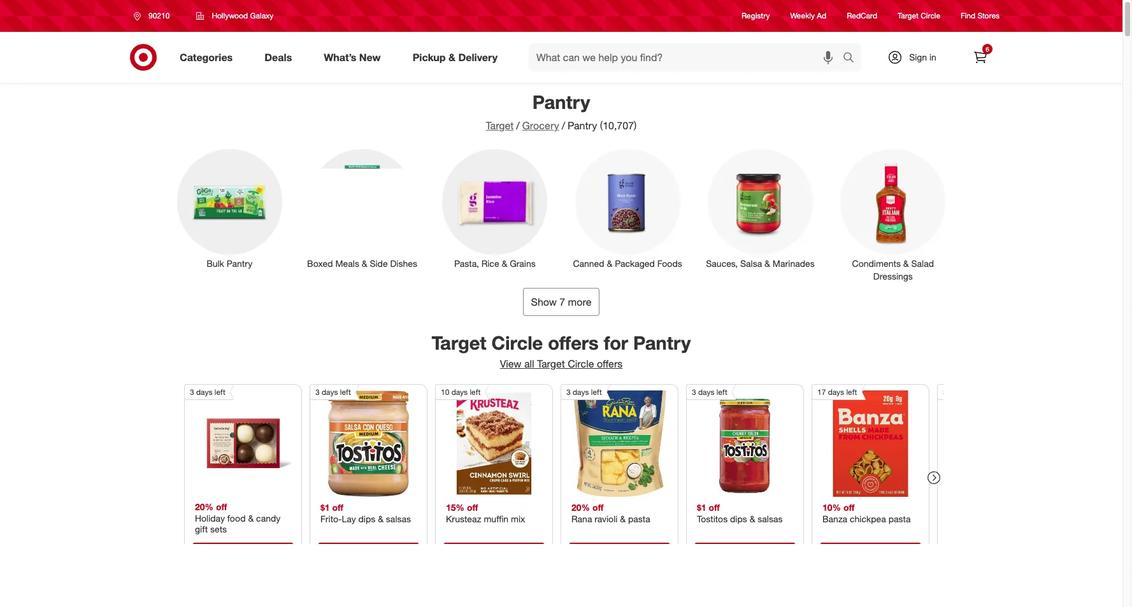 Task type: vqa. For each thing, say whether or not it's contained in the screenshot.
first 2:00pm open from the top
no



Task type: locate. For each thing, give the bounding box(es) containing it.
salsas inside $1 off tostitos dips & salsas
[[758, 513, 783, 524]]

$1 up frito-
[[321, 502, 330, 513]]

0 horizontal spatial salsas
[[386, 513, 411, 524]]

0 vertical spatial circle
[[921, 11, 941, 21]]

off inside 20% off holiday food & candy gift sets
[[216, 501, 227, 512]]

90210 button
[[126, 4, 183, 27]]

weekly ad link
[[791, 10, 827, 21]]

2 $1 from the left
[[697, 502, 707, 513]]

more
[[568, 295, 592, 308]]

hollywood galaxy
[[212, 11, 274, 20]]

target up sign in link
[[898, 11, 919, 21]]

circle left find
[[921, 11, 941, 21]]

days for $1 off frito-lay dips & salsas
[[322, 387, 338, 397]]

pickup & delivery
[[413, 51, 498, 63]]

off up ravioli
[[593, 502, 604, 513]]

offers down the for
[[597, 357, 623, 370]]

1 3 from the left
[[190, 387, 194, 397]]

canned & packaged foods link
[[567, 147, 689, 270]]

show 7 more
[[531, 295, 592, 308]]

off inside $1 off tostitos dips & salsas
[[709, 502, 720, 513]]

krusteaz
[[446, 513, 481, 524]]

dips right tostitos
[[730, 513, 747, 524]]

1 days from the left
[[196, 387, 212, 397]]

1 horizontal spatial /
[[562, 119, 565, 132]]

circle up the "view"
[[492, 331, 543, 354]]

2 dips from the left
[[730, 513, 747, 524]]

sign in
[[909, 52, 937, 62]]

off up tostitos
[[709, 502, 720, 513]]

3 for 20% off rana ravioli & pasta
[[567, 387, 571, 397]]

0 horizontal spatial $1
[[321, 502, 330, 513]]

17 days left
[[818, 387, 857, 397]]

left for $1 off frito-lay dips & salsas
[[340, 387, 351, 397]]

& right lay
[[378, 513, 384, 524]]

6 days from the left
[[828, 387, 844, 397]]

15%
[[446, 502, 465, 513]]

& right food
[[248, 512, 254, 523]]

3 for 20% off holiday food & candy gift sets
[[190, 387, 194, 397]]

salsas inside $1 off frito-lay dips & salsas
[[386, 513, 411, 524]]

days for 10% off banza chickpea pasta
[[828, 387, 844, 397]]

off up holiday
[[216, 501, 227, 512]]

0 vertical spatial offers
[[548, 331, 599, 354]]

condiments & salad dressings link
[[832, 147, 955, 283]]

1 horizontal spatial pasta
[[889, 513, 911, 524]]

& inside $1 off tostitos dips & salsas
[[750, 513, 755, 524]]

5 days from the left
[[698, 387, 715, 397]]

circle right all
[[568, 357, 594, 370]]

$1 up tostitos
[[697, 502, 707, 513]]

salsa
[[740, 258, 762, 269]]

sign in link
[[877, 43, 957, 71]]

& right tostitos
[[750, 513, 755, 524]]

20% inside 20% off rana ravioli & pasta
[[572, 502, 590, 513]]

1 vertical spatial circle
[[492, 331, 543, 354]]

20% up rana
[[572, 502, 590, 513]]

off inside 10% off banza chickpea pasta
[[844, 502, 855, 513]]

0 horizontal spatial circle
[[492, 331, 543, 354]]

/
[[516, 119, 520, 132], [562, 119, 565, 132]]

4 3 from the left
[[692, 387, 696, 397]]

dips
[[358, 513, 376, 524], [730, 513, 747, 524]]

2 left from the left
[[340, 387, 351, 397]]

target
[[898, 11, 919, 21], [486, 119, 514, 132], [432, 331, 487, 354], [537, 357, 565, 370]]

$1
[[321, 502, 330, 513], [697, 502, 707, 513]]

off inside 20% off rana ravioli & pasta
[[593, 502, 604, 513]]

1 left from the left
[[215, 387, 225, 397]]

pasta right ravioli
[[628, 513, 650, 524]]

in
[[930, 52, 937, 62]]

& right salsa
[[765, 258, 770, 269]]

$1 inside $1 off frito-lay dips & salsas
[[321, 502, 330, 513]]

circle inside 'link'
[[921, 11, 941, 21]]

& inside condiments & salad dressings
[[904, 258, 909, 269]]

off inside 15% off krusteaz muffin mix
[[467, 502, 478, 513]]

gift
[[195, 524, 208, 534]]

dips right lay
[[358, 513, 376, 524]]

0 horizontal spatial dips
[[358, 513, 376, 524]]

1 $1 from the left
[[321, 502, 330, 513]]

off inside $1 off frito-lay dips & salsas
[[332, 502, 343, 513]]

salsas right tostitos
[[758, 513, 783, 524]]

1 horizontal spatial dips
[[730, 513, 747, 524]]

3 for $1 off tostitos dips & salsas
[[692, 387, 696, 397]]

packaged
[[615, 258, 655, 269]]

0 horizontal spatial pasta
[[628, 513, 650, 524]]

4 days from the left
[[573, 387, 589, 397]]

canned
[[573, 258, 605, 269]]

3 days left for 20% off rana ravioli & pasta
[[567, 387, 602, 397]]

off up frito-
[[332, 502, 343, 513]]

$1 for $1 off frito-lay dips & salsas
[[321, 502, 330, 513]]

target left grocery
[[486, 119, 514, 132]]

galaxy
[[250, 11, 274, 20]]

sauces, salsa & marinades
[[706, 258, 815, 269]]

2 days from the left
[[322, 387, 338, 397]]

off for banza
[[844, 502, 855, 513]]

0 horizontal spatial 20%
[[195, 501, 213, 512]]

2 / from the left
[[562, 119, 565, 132]]

all
[[524, 357, 534, 370]]

6 left from the left
[[847, 387, 857, 397]]

off for tostitos
[[709, 502, 720, 513]]

90210
[[148, 11, 170, 20]]

target circle offers for pantry view all target circle offers
[[432, 331, 691, 370]]

2 salsas from the left
[[758, 513, 783, 524]]

2 horizontal spatial circle
[[921, 11, 941, 21]]

4 3 days left from the left
[[692, 387, 728, 397]]

1 horizontal spatial 20%
[[572, 502, 590, 513]]

candy
[[256, 512, 281, 523]]

left
[[215, 387, 225, 397], [340, 387, 351, 397], [470, 387, 481, 397], [591, 387, 602, 397], [717, 387, 728, 397], [847, 387, 857, 397]]

/ right target link
[[516, 119, 520, 132]]

3 3 days left from the left
[[567, 387, 602, 397]]

5 left from the left
[[717, 387, 728, 397]]

view
[[500, 357, 522, 370]]

what's new
[[324, 51, 381, 63]]

3
[[190, 387, 194, 397], [315, 387, 320, 397], [567, 387, 571, 397], [692, 387, 696, 397]]

days for 20% off rana ravioli & pasta
[[573, 387, 589, 397]]

sauces,
[[706, 258, 738, 269]]

pantry target / grocery / pantry (10,707)
[[486, 90, 637, 132]]

/ right grocery
[[562, 119, 565, 132]]

& inside 20% off holiday food & candy gift sets
[[248, 512, 254, 523]]

2 3 from the left
[[315, 387, 320, 397]]

20% inside 20% off holiday food & candy gift sets
[[195, 501, 213, 512]]

deals
[[265, 51, 292, 63]]

3 days left
[[190, 387, 225, 397], [315, 387, 351, 397], [567, 387, 602, 397], [692, 387, 728, 397]]

days
[[196, 387, 212, 397], [322, 387, 338, 397], [452, 387, 468, 397], [573, 387, 589, 397], [698, 387, 715, 397], [828, 387, 844, 397]]

3 3 from the left
[[567, 387, 571, 397]]

3 days left for $1 off frito-lay dips & salsas
[[315, 387, 351, 397]]

off up 'krusteaz'
[[467, 502, 478, 513]]

4 left from the left
[[591, 387, 602, 397]]

off for krusteaz
[[467, 502, 478, 513]]

find
[[961, 11, 976, 21]]

2 3 days left from the left
[[315, 387, 351, 397]]

1 salsas from the left
[[386, 513, 411, 524]]

off right '10%'
[[844, 502, 855, 513]]

2 pasta from the left
[[889, 513, 911, 524]]

bulk
[[207, 258, 224, 269]]

banza
[[823, 513, 848, 524]]

20%
[[195, 501, 213, 512], [572, 502, 590, 513]]

offers up view all target circle offers link
[[548, 331, 599, 354]]

pantry
[[533, 90, 590, 113], [568, 119, 597, 132], [227, 258, 253, 269], [633, 331, 691, 354]]

chickpea
[[850, 513, 886, 524]]

view all target circle offers link
[[497, 354, 625, 374]]

pantry right the for
[[633, 331, 691, 354]]

1 horizontal spatial salsas
[[758, 513, 783, 524]]

off
[[216, 501, 227, 512], [332, 502, 343, 513], [467, 502, 478, 513], [593, 502, 604, 513], [709, 502, 720, 513], [844, 502, 855, 513]]

15% off krusteaz muffin mix
[[446, 502, 525, 524]]

circle for target circle
[[921, 11, 941, 21]]

1 3 days left from the left
[[190, 387, 225, 397]]

rice
[[482, 258, 499, 269]]

$1 inside $1 off tostitos dips & salsas
[[697, 502, 707, 513]]

0 horizontal spatial /
[[516, 119, 520, 132]]

pantry right bulk
[[227, 258, 253, 269]]

pasta,
[[454, 258, 479, 269]]

left for 10% off banza chickpea pasta
[[847, 387, 857, 397]]

& right ravioli
[[620, 513, 626, 524]]

new
[[359, 51, 381, 63]]

3 for $1 off frito-lay dips & salsas
[[315, 387, 320, 397]]

bulk pantry link
[[168, 147, 291, 270]]

pasta inside 10% off banza chickpea pasta
[[889, 513, 911, 524]]

1 horizontal spatial $1
[[697, 502, 707, 513]]

weekly ad
[[791, 11, 827, 21]]

3 days from the left
[[452, 387, 468, 397]]

1 dips from the left
[[358, 513, 376, 524]]

20% up holiday
[[195, 501, 213, 512]]

target circle
[[898, 11, 941, 21]]

2 vertical spatial circle
[[568, 357, 594, 370]]

3 left from the left
[[470, 387, 481, 397]]

salsas right lay
[[386, 513, 411, 524]]

& left the salad
[[904, 258, 909, 269]]

1 pasta from the left
[[628, 513, 650, 524]]

categories
[[180, 51, 233, 63]]

salsas
[[386, 513, 411, 524], [758, 513, 783, 524]]

target right all
[[537, 357, 565, 370]]

pasta right chickpea
[[889, 513, 911, 524]]



Task type: describe. For each thing, give the bounding box(es) containing it.
left for $1 off tostitos dips & salsas
[[717, 387, 728, 397]]

show 7 more button
[[523, 288, 600, 316]]

10
[[441, 387, 450, 397]]

What can we help you find? suggestions appear below search field
[[529, 43, 846, 71]]

find stores link
[[961, 10, 1000, 21]]

grocery
[[522, 119, 559, 132]]

$1 for $1 off tostitos dips & salsas
[[697, 502, 707, 513]]

boxed
[[307, 258, 333, 269]]

off for holiday
[[216, 501, 227, 512]]

pantry left (10,707)
[[568, 119, 597, 132]]

& inside 20% off rana ravioli & pasta
[[620, 513, 626, 524]]

tostitos
[[697, 513, 728, 524]]

(10,707)
[[600, 119, 637, 132]]

dips inside $1 off frito-lay dips & salsas
[[358, 513, 376, 524]]

pasta, rice & grains link
[[434, 147, 556, 270]]

ravioli
[[595, 513, 618, 524]]

6
[[986, 45, 990, 53]]

pasta inside 20% off rana ravioli & pasta
[[628, 513, 650, 524]]

pantry inside target circle offers for pantry view all target circle offers
[[633, 331, 691, 354]]

sauces, salsa & marinades link
[[699, 147, 822, 270]]

what's new link
[[313, 43, 397, 71]]

sets
[[210, 524, 227, 534]]

20% off holiday food & candy gift sets
[[195, 501, 281, 534]]

1 / from the left
[[516, 119, 520, 132]]

rana
[[572, 513, 592, 524]]

condiments
[[852, 258, 901, 269]]

categories link
[[169, 43, 249, 71]]

days for $1 off tostitos dips & salsas
[[698, 387, 715, 397]]

deals link
[[254, 43, 308, 71]]

redcard
[[847, 11, 878, 21]]

side
[[370, 258, 388, 269]]

foods
[[658, 258, 682, 269]]

meals
[[336, 258, 359, 269]]

registry
[[742, 11, 770, 21]]

days for 20% off holiday food & candy gift sets
[[196, 387, 212, 397]]

dressings
[[874, 271, 913, 281]]

canned & packaged foods
[[573, 258, 682, 269]]

boxed meals & side dishes link
[[301, 147, 424, 270]]

target inside target circle 'link'
[[898, 11, 919, 21]]

weekly
[[791, 11, 815, 21]]

& left side
[[362, 258, 367, 269]]

pickup
[[413, 51, 446, 63]]

stores
[[978, 11, 1000, 21]]

redcard link
[[847, 10, 878, 21]]

10%
[[823, 502, 841, 513]]

off for frito-
[[332, 502, 343, 513]]

& inside $1 off frito-lay dips & salsas
[[378, 513, 384, 524]]

frito-
[[321, 513, 342, 524]]

target circle link
[[898, 10, 941, 21]]

registry link
[[742, 10, 770, 21]]

marinades
[[773, 258, 815, 269]]

muffin
[[484, 513, 509, 524]]

target link
[[486, 119, 514, 132]]

& right rice
[[502, 258, 507, 269]]

days for 15% off krusteaz muffin mix
[[452, 387, 468, 397]]

17
[[818, 387, 826, 397]]

20% for 20% off rana ravioli & pasta
[[572, 502, 590, 513]]

& right the 'canned'
[[607, 258, 613, 269]]

boxed meals & side dishes
[[307, 258, 417, 269]]

pantry up grocery link
[[533, 90, 590, 113]]

10 days left
[[441, 387, 481, 397]]

dishes
[[390, 258, 417, 269]]

dips inside $1 off tostitos dips & salsas
[[730, 513, 747, 524]]

pickup & delivery link
[[402, 43, 514, 71]]

sign
[[909, 52, 927, 62]]

search
[[837, 52, 868, 65]]

1 horizontal spatial circle
[[568, 357, 594, 370]]

& right pickup
[[449, 51, 456, 63]]

hollywood galaxy button
[[188, 4, 282, 27]]

6 link
[[967, 43, 995, 71]]

target inside pantry target / grocery / pantry (10,707)
[[486, 119, 514, 132]]

$1 off frito-lay dips & salsas
[[321, 502, 411, 524]]

lay
[[342, 513, 356, 524]]

left for 15% off krusteaz muffin mix
[[470, 387, 481, 397]]

3 days left for 20% off holiday food & candy gift sets
[[190, 387, 225, 397]]

holiday
[[195, 512, 225, 523]]

$1 off tostitos dips & salsas
[[697, 502, 783, 524]]

off for rana
[[593, 502, 604, 513]]

1 vertical spatial offers
[[597, 357, 623, 370]]

search button
[[837, 43, 868, 74]]

bulk pantry
[[207, 258, 253, 269]]

hollywood
[[212, 11, 248, 20]]

mix
[[511, 513, 525, 524]]

salad
[[912, 258, 934, 269]]

show
[[531, 295, 557, 308]]

10% off banza chickpea pasta
[[823, 502, 911, 524]]

pasta, rice & grains
[[454, 258, 536, 269]]

find stores
[[961, 11, 1000, 21]]

7
[[560, 295, 565, 308]]

20% for 20% off holiday food & candy gift sets
[[195, 501, 213, 512]]

grains
[[510, 258, 536, 269]]

left for 20% off holiday food & candy gift sets
[[215, 387, 225, 397]]

circle for target circle offers for pantry view all target circle offers
[[492, 331, 543, 354]]

food
[[227, 512, 246, 523]]

target up 10 days left
[[432, 331, 487, 354]]

grocery link
[[522, 119, 559, 132]]

20% off rana ravioli & pasta
[[572, 502, 650, 524]]

3 days left for $1 off tostitos dips & salsas
[[692, 387, 728, 397]]

for
[[604, 331, 628, 354]]

ad
[[817, 11, 827, 21]]

left for 20% off rana ravioli & pasta
[[591, 387, 602, 397]]



